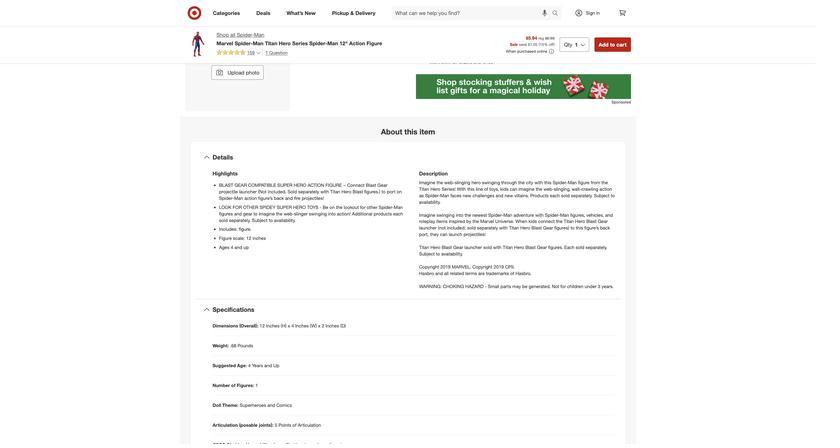 Task type: vqa. For each thing, say whether or not it's contained in the screenshot.
Copyright 2019 MARVEL. Copyright 2019 CPII. Hasbro and all related terms are trademarks of Hasbro.
yes



Task type: describe. For each thing, give the bounding box(es) containing it.
of inside copyright 2019 marvel. copyright 2019 cpii. hasbro and all related terms are trademarks of hasbro.
[[511, 271, 515, 277]]

and inside copyright 2019 marvel. copyright 2019 cpii. hasbro and all related terms are trademarks of hasbro.
[[436, 271, 443, 277]]

already
[[199, 38, 221, 46]]

image of marvel spider-man titan hero series spider-man 12" action figure image
[[185, 31, 211, 57]]

hazard
[[466, 284, 484, 290]]

gear down vehicles,
[[598, 219, 608, 224]]

delivery
[[356, 10, 376, 16]]

man up product? on the top
[[254, 32, 265, 38]]

online
[[452, 17, 465, 22]]

of right points
[[293, 423, 297, 428]]

imagine the web-slinging hero swinging through the city with this spider-man figure from the titan hero series! with this line of toys, kids can imagine the web-slinging, wall-crawling action as spider-man faces new challenges and new villains. products each sold separately. subject to availability.
[[419, 180, 615, 205]]

spider- inside look for other spidey super hero toys - be on the lookout for other spider-man figures and gear to imagine the web-slinger swinging into action! additional products each sold separately. subject to availability.
[[379, 205, 394, 210]]

search
[[550, 10, 565, 17]]

figures,
[[571, 212, 586, 218]]

blast
[[219, 182, 233, 188]]

to inside titan hero blast gear launcher sold with titan hero blast gear figures. each sold separately. subject to availability.
[[436, 251, 440, 257]]

titan up cpii. at the bottom right of the page
[[503, 245, 513, 251]]

look for other spidey super hero toys - be on the lookout for other spider-man figures and gear to imagine the web-slinger swinging into action! additional products each sold separately. subject to availability.
[[219, 205, 403, 223]]

connect
[[539, 219, 555, 224]]

advertisement region
[[416, 74, 631, 99]]

titan down port,
[[419, 245, 430, 251]]

this left item
[[405, 127, 418, 136]]

qty
[[564, 41, 573, 48]]

into inside look for other spidey super hero toys - be on the lookout for other spider-man figures and gear to imagine the web-slinger swinging into action! additional products each sold separately. subject to availability.
[[328, 211, 336, 217]]

2 copyright from the left
[[473, 265, 493, 270]]

toys
[[557, 10, 568, 16]]

all for already
[[245, 49, 252, 56]]

details inside spend $50 save $10, spend $100 save $25 on select toys in-store or online ∙ details
[[469, 17, 483, 22]]

details inside dropdown button
[[213, 153, 233, 161]]

line
[[476, 186, 483, 192]]

$100 for spend
[[498, 10, 509, 16]]

challenges
[[473, 193, 495, 198]]

2 x from the left
[[318, 323, 321, 329]]

comics
[[277, 403, 292, 409]]

and inside imagine the web-slinging hero swinging through the city with this spider-man figure from the titan hero series! with this line of toys, kids can imagine the web-slinging, wall-crawling action as spider-man faces new challenges and new villains. products each sold separately. subject to availability.
[[496, 193, 504, 198]]

newest
[[473, 212, 487, 218]]

the left slinger
[[276, 211, 283, 217]]

12 for inches
[[246, 236, 252, 241]]

hero inside look for other spidey super hero toys - be on the lookout for other spider-man figures and gear to imagine the web-slinger swinging into action! additional products each sold separately. subject to availability.
[[293, 205, 306, 210]]

hero inside shop all spider-man marvel spider-man titan hero series spider-man 12" action figure
[[279, 40, 291, 47]]

vehicles,
[[587, 212, 604, 218]]

about
[[381, 127, 403, 136]]

the left 'city'
[[519, 180, 525, 185]]

2 new from the left
[[505, 193, 513, 198]]

marvel.
[[452, 265, 472, 270]]

1 inches from the left
[[266, 323, 280, 329]]

hero inside blast gear compatible super hero action figure – connect blast gear projectile launcher (not included. sold separately with titan hero blast figures.) to port on spider-man action figure's back and fire projectiles!
[[294, 182, 307, 188]]

launcher inside titan hero blast gear launcher sold with titan hero blast gear figures. each sold separately. subject to availability.
[[465, 245, 482, 251]]

0 vertical spatial when
[[506, 49, 517, 54]]

about this item
[[381, 127, 435, 136]]

man down series! on the right top of the page
[[441, 193, 450, 198]]

1 x from the left
[[288, 323, 290, 329]]

(d)
[[341, 323, 346, 329]]

man up universe.
[[504, 212, 513, 218]]

product?
[[251, 38, 277, 46]]

doll theme: superheroes and comics
[[213, 403, 292, 409]]

the up by on the right of the page
[[465, 212, 471, 218]]

points
[[279, 423, 292, 428]]

highlights
[[213, 170, 238, 177]]

for inside already have this product? snap a pic for all to see!
[[235, 49, 243, 56]]

terms
[[466, 271, 477, 277]]

copyright 2019 marvel. copyright 2019 cpii. hasbro and all related terms are trademarks of hasbro.
[[419, 265, 532, 277]]

gear inside blast gear compatible super hero action figure – connect blast gear projectile launcher (not included. sold separately with titan hero blast figures.) to port on spider-man action figure's back and fire projectiles!
[[378, 182, 388, 188]]

the up products
[[536, 186, 543, 192]]

kids inside imagine the web-slinging hero swinging through the city with this spider-man figure from the titan hero series! with this line of toys, kids can imagine the web-slinging, wall-crawling action as spider-man faces new challenges and new villains. products each sold separately. subject to availability.
[[501, 186, 509, 192]]

warning:
[[419, 284, 442, 290]]

super inside look for other spidey super hero toys - be on the lookout for other spider-man figures and gear to imagine the web-slinger swinging into action! additional products each sold separately. subject to availability.
[[277, 205, 292, 210]]

over
[[474, 59, 482, 65]]

imagine swinging into the newest spider-man adventure with spider-man figures, vehicles, and roleplay items inspired by the marvel universe. when kids connect the titan hero blast gear launcher (not included; sold separately with titan hero blast gear figures) to this figure's back port, they can launch projectiles!
[[419, 212, 613, 237]]

to inside imagine the web-slinging hero swinging through the city with this spider-man figure from the titan hero series! with this line of toys, kids can imagine the web-slinging, wall-crawling action as spider-man faces new challenges and new villains. products each sold separately. subject to availability.
[[611, 193, 615, 198]]

weight:
[[213, 343, 229, 349]]

categories link
[[208, 6, 248, 20]]

the right from
[[602, 180, 608, 185]]

all for copyright
[[444, 271, 449, 277]]

each inside imagine the web-slinging hero swinging through the city with this spider-man figure from the titan hero series! with this line of toys, kids can imagine the web-slinging, wall-crawling action as spider-man faces new challenges and new villains. products each sold separately. subject to availability.
[[550, 193, 560, 198]]

figure's inside blast gear compatible super hero action figure – connect blast gear projectile launcher (not included. sold separately with titan hero blast figures.) to port on spider-man action figure's back and fire projectiles!
[[258, 195, 273, 201]]

159
[[247, 50, 255, 56]]

figure
[[579, 180, 590, 185]]

$10,
[[469, 10, 479, 16]]

other
[[367, 205, 378, 210]]

- inside look for other spidey super hero toys - be on the lookout for other spider-man figures and gear to imagine the web-slinger swinging into action! additional products each sold separately. subject to availability.
[[320, 205, 322, 210]]

1 horizontal spatial web-
[[445, 180, 455, 185]]

–
[[343, 182, 346, 188]]

the up action!
[[336, 205, 343, 210]]

sold
[[288, 189, 297, 194]]

0 vertical spatial 4
[[231, 245, 233, 251]]

included.
[[268, 189, 287, 194]]

question
[[269, 50, 288, 55]]

sold up copyright 2019 marvel. copyright 2019 cpii. hasbro and all related terms are trademarks of hasbro.
[[484, 245, 492, 251]]

3
[[598, 284, 601, 290]]

hero up cpii. at the bottom right of the page
[[515, 245, 525, 251]]

sold inside imagine the web-slinging hero swinging through the city with this spider-man figure from the titan hero series! with this line of toys, kids can imagine the web-slinging, wall-crawling action as spider-man faces new challenges and new villains. products each sold separately. subject to availability.
[[562, 193, 570, 198]]

with affirm on orders over $100
[[429, 59, 494, 65]]

to inside imagine swinging into the newest spider-man adventure with spider-man figures, vehicles, and roleplay items inspired by the marvel universe. when kids connect the titan hero blast gear launcher (not included; sold separately with titan hero blast gear figures) to this figure's back port, they can launch projectiles!
[[571, 225, 575, 231]]

0 horizontal spatial figure
[[219, 236, 232, 241]]

spider- up slinging, on the top
[[553, 180, 568, 185]]

on right affirm
[[453, 59, 458, 65]]

have
[[223, 38, 236, 46]]

sale
[[510, 42, 518, 47]]

figure.
[[239, 227, 252, 232]]

2 horizontal spatial web-
[[544, 186, 554, 192]]

titan up figures)
[[564, 219, 574, 224]]

upload photo button
[[212, 65, 264, 80]]

parts
[[501, 284, 512, 290]]

figure's inside imagine swinging into the newest spider-man adventure with spider-man figures, vehicles, and roleplay items inspired by the marvel universe. when kids connect the titan hero blast gear launcher (not included; sold separately with titan hero blast gear figures) to this figure's back port, they can launch projectiles!
[[585, 225, 599, 231]]

blast gear compatible super hero action figure – connect blast gear projectile launcher (not included. sold separately with titan hero blast figures.) to port on spider-man action figure's back and fire projectiles!
[[219, 182, 402, 201]]

1 question
[[266, 50, 288, 55]]

projectiles! inside imagine swinging into the newest spider-man adventure with spider-man figures, vehicles, and roleplay items inspired by the marvel universe. when kids connect the titan hero blast gear launcher (not included; sold separately with titan hero blast gear figures) to this figure's back port, they can launch projectiles!
[[464, 232, 486, 237]]

with up connect
[[536, 212, 544, 218]]

under
[[585, 284, 597, 290]]

deals link
[[251, 6, 279, 20]]

man left figures,
[[561, 212, 569, 218]]

man inside look for other spidey super hero toys - be on the lookout for other spider-man figures and gear to imagine the web-slinger swinging into action! additional products each sold separately. subject to availability.
[[394, 205, 403, 210]]

What can we help you find? suggestions appear below search field
[[392, 6, 554, 20]]

what's
[[287, 10, 304, 16]]

marvel inside shop all spider-man marvel spider-man titan hero series spider-man 12" action figure
[[217, 40, 233, 47]]

the up figures)
[[556, 219, 563, 224]]

of right number
[[231, 383, 236, 389]]

each inside look for other spidey super hero toys - be on the lookout for other spider-man figures and gear to imagine the web-slinger swinging into action! additional products each sold separately. subject to availability.
[[393, 211, 403, 217]]

1 question link
[[263, 49, 288, 57]]

warning: choking hazard - small parts may be generated. not for children under 3 years.
[[419, 284, 614, 290]]

$6.99
[[545, 36, 555, 41]]

separately inside imagine swinging into the newest spider-man adventure with spider-man figures, vehicles, and roleplay items inspired by the marvel universe. when kids connect the titan hero blast gear launcher (not included; sold separately with titan hero blast gear figures) to this figure's back port, they can launch projectiles!
[[477, 225, 498, 231]]

titan down universe.
[[509, 225, 519, 231]]

$25
[[523, 10, 532, 16]]

all inside shop all spider-man marvel spider-man titan hero series spider-man 12" action figure
[[230, 32, 236, 38]]

1 horizontal spatial 1
[[266, 50, 268, 55]]

0 vertical spatial 1
[[575, 41, 578, 48]]

can inside imagine swinging into the newest spider-man adventure with spider-man figures, vehicles, and roleplay items inspired by the marvel universe. when kids connect the titan hero blast gear launcher (not included; sold separately with titan hero blast gear figures) to this figure's back port, they can launch projectiles!
[[440, 232, 448, 237]]

articulation (posable joints): 5 points of articulation
[[213, 423, 321, 428]]

upload
[[228, 69, 245, 76]]

generated.
[[529, 284, 551, 290]]

with inside imagine the web-slinging hero swinging through the city with this spider-man figure from the titan hero series! with this line of toys, kids can imagine the web-slinging, wall-crawling action as spider-man faces new challenges and new villains. products each sold separately. subject to availability.
[[457, 186, 466, 192]]

1 new from the left
[[463, 193, 472, 198]]

imagine inside look for other spidey super hero toys - be on the lookout for other spider-man figures and gear to imagine the web-slinger swinging into action! additional products each sold separately. subject to availability.
[[259, 211, 275, 217]]

spider- up universe.
[[489, 212, 504, 218]]

action!
[[337, 211, 351, 217]]

availability. inside look for other spidey super hero toys - be on the lookout for other spider-man figures and gear to imagine the web-slinger swinging into action! additional products each sold separately. subject to availability.
[[274, 218, 296, 223]]

online
[[537, 49, 548, 54]]

series!
[[442, 186, 456, 192]]

1 vertical spatial -
[[485, 284, 487, 290]]

for inside look for other spidey super hero toys - be on the lookout for other spider-man figures and gear to imagine the web-slinger swinging into action! additional products each sold separately. subject to availability.
[[360, 205, 366, 210]]

slinging,
[[554, 186, 571, 192]]

titan inside blast gear compatible super hero action figure – connect blast gear projectile launcher (not included. sold separately with titan hero blast figures.) to port on spider-man action figure's back and fire projectiles!
[[330, 189, 340, 194]]

launcher inside blast gear compatible super hero action figure – connect blast gear projectile launcher (not included. sold separately with titan hero blast figures.) to port on spider-man action figure's back and fire projectiles!
[[239, 189, 257, 194]]

kids inside imagine swinging into the newest spider-man adventure with spider-man figures, vehicles, and roleplay items inspired by the marvel universe. when kids connect the titan hero blast gear launcher (not included; sold separately with titan hero blast gear figures) to this figure's back port, they can launch projectiles!
[[529, 219, 537, 224]]

add to cart button
[[595, 37, 631, 52]]

purchased
[[518, 49, 536, 54]]

hasbro
[[419, 271, 434, 277]]

action inside blast gear compatible super hero action figure – connect blast gear projectile launcher (not included. sold separately with titan hero blast figures.) to port on spider-man action figure's back and fire projectiles!
[[245, 195, 257, 201]]

with inside imagine the web-slinging hero swinging through the city with this spider-man figure from the titan hero series! with this line of toys, kids can imagine the web-slinging, wall-crawling action as spider-man faces new challenges and new villains. products each sold separately. subject to availability.
[[535, 180, 543, 185]]

back inside blast gear compatible super hero action figure – connect blast gear projectile launcher (not included. sold separately with titan hero blast figures.) to port on spider-man action figure's back and fire projectiles!
[[274, 195, 284, 201]]

(not
[[258, 189, 267, 194]]

spider- right as
[[425, 193, 441, 198]]

trademarks
[[486, 271, 509, 277]]

)
[[554, 42, 555, 47]]

products
[[531, 193, 549, 198]]

man inside blast gear compatible super hero action figure – connect blast gear projectile launcher (not included. sold separately with titan hero blast figures.) to port on spider-man action figure's back and fire projectiles!
[[234, 195, 243, 201]]

launcher inside imagine swinging into the newest spider-man adventure with spider-man figures, vehicles, and roleplay items inspired by the marvel universe. when kids connect the titan hero blast gear launcher (not included; sold separately with titan hero blast gear figures) to this figure's back port, they can launch projectiles!
[[419, 225, 437, 231]]

included;
[[447, 225, 466, 231]]

or
[[446, 17, 450, 22]]

0 vertical spatial with
[[429, 59, 438, 65]]

and inside blast gear compatible super hero action figure – connect blast gear projectile launcher (not included. sold separately with titan hero blast figures.) to port on spider-man action figure's back and fire projectiles!
[[285, 195, 293, 201]]

(
[[539, 42, 540, 47]]

new
[[305, 10, 316, 16]]

may
[[513, 284, 521, 290]]

in-
[[429, 17, 435, 22]]

joints):
[[259, 423, 274, 428]]

and inside look for other spidey super hero toys - be on the lookout for other spider-man figures and gear to imagine the web-slinger swinging into action! additional products each sold separately. subject to availability.
[[234, 211, 242, 217]]

hero inside blast gear compatible super hero action figure – connect blast gear projectile launcher (not included. sold separately with titan hero blast figures.) to port on spider-man action figure's back and fire projectiles!
[[342, 189, 352, 194]]

products
[[374, 211, 392, 217]]

1 spend from the left
[[429, 10, 445, 16]]

2 horizontal spatial 4
[[292, 323, 294, 329]]

be
[[523, 284, 528, 290]]

save left the $25
[[511, 10, 522, 16]]

titan inside shop all spider-man marvel spider-man titan hero series spider-man 12" action figure
[[265, 40, 278, 47]]

figures:
[[237, 383, 254, 389]]

spider- up already have this product? snap a pic for all to see!
[[237, 32, 254, 38]]

fire
[[294, 195, 301, 201]]

sign in
[[586, 10, 600, 16]]

swinging inside imagine swinging into the newest spider-man adventure with spider-man figures, vehicles, and roleplay items inspired by the marvel universe. when kids connect the titan hero blast gear launcher (not included; sold separately with titan hero blast gear figures) to this figure's back port, they can launch projectiles!
[[437, 212, 455, 218]]

what's new link
[[281, 6, 324, 20]]

with down universe.
[[500, 225, 508, 231]]

$5.94 reg $6.99 sale save $ 1.05 ( 15 % off )
[[510, 35, 555, 47]]

dimensions (overall): 12 inches (h) x 4 inches (w) x 2 inches (d)
[[213, 323, 346, 329]]



Task type: locate. For each thing, give the bounding box(es) containing it.
1 horizontal spatial separately
[[477, 225, 498, 231]]

on right the $25
[[533, 10, 539, 16]]

photo
[[246, 69, 260, 76]]

0 vertical spatial launcher
[[239, 189, 257, 194]]

0 vertical spatial kids
[[501, 186, 509, 192]]

1 vertical spatial all
[[245, 49, 252, 56]]

1 horizontal spatial imagine
[[519, 186, 535, 192]]

pic
[[224, 49, 233, 56]]

weight: .68 pounds
[[213, 343, 253, 349]]

availability. inside imagine the web-slinging hero swinging through the city with this spider-man figure from the titan hero series! with this line of toys, kids can imagine the web-slinging, wall-crawling action as spider-man faces new challenges and new villains. products each sold separately. subject to availability.
[[419, 199, 441, 205]]

copyright up 'are'
[[473, 265, 493, 270]]

save
[[456, 10, 468, 16], [511, 10, 522, 16], [519, 42, 527, 47]]

swinging inside look for other spidey super hero toys - be on the lookout for other spider-man figures and gear to imagine the web-slinger swinging into action! additional products each sold separately. subject to availability.
[[309, 211, 327, 217]]

look
[[219, 205, 232, 210]]

spider- up connect
[[545, 212, 561, 218]]

on inside look for other spidey super hero toys - be on the lookout for other spider-man figures and gear to imagine the web-slinger swinging into action! additional products each sold separately. subject to availability.
[[330, 205, 335, 210]]

1 vertical spatial for
[[360, 205, 366, 210]]

spider- up 159 link
[[235, 40, 253, 47]]

1 right qty
[[575, 41, 578, 48]]

2 vertical spatial all
[[444, 271, 449, 277]]

details down $10,
[[469, 17, 483, 22]]

figure's down (not
[[258, 195, 273, 201]]

with down slinging
[[457, 186, 466, 192]]

2 vertical spatial separately.
[[586, 245, 608, 251]]

swinging up items
[[437, 212, 455, 218]]

0 horizontal spatial figure's
[[258, 195, 273, 201]]

be
[[323, 205, 329, 210]]

figures.)
[[365, 189, 381, 194]]

2 horizontal spatial subject
[[594, 193, 610, 198]]

copyright up hasbro
[[419, 265, 439, 270]]

1 horizontal spatial can
[[510, 186, 518, 192]]

marvel inside imagine swinging into the newest spider-man adventure with spider-man figures, vehicles, and roleplay items inspired by the marvel universe. when kids connect the titan hero blast gear launcher (not included; sold separately with titan hero blast gear figures) to this figure's back port, they can launch projectiles!
[[481, 219, 494, 224]]

launch
[[449, 232, 463, 237]]

inches left (h)
[[266, 323, 280, 329]]

separately.
[[571, 193, 593, 198], [229, 218, 251, 223], [586, 245, 608, 251]]

with inside titan hero blast gear launcher sold with titan hero blast gear figures. each sold separately. subject to availability.
[[494, 245, 502, 251]]

1 vertical spatial separately.
[[229, 218, 251, 223]]

gear left 'figures.'
[[537, 245, 547, 251]]

lookout
[[344, 205, 359, 210]]

0 vertical spatial all
[[230, 32, 236, 38]]

0 horizontal spatial -
[[320, 205, 322, 210]]

swinging up toys,
[[482, 180, 500, 185]]

0 vertical spatial for
[[235, 49, 243, 56]]

figures
[[219, 211, 233, 217]]

availability. inside titan hero blast gear launcher sold with titan hero blast gear figures. each sold separately. subject to availability.
[[442, 251, 463, 257]]

faces
[[451, 193, 462, 198]]

on right "be"
[[330, 205, 335, 210]]

separately. inside imagine the web-slinging hero swinging through the city with this spider-man figure from the titan hero series! with this line of toys, kids can imagine the web-slinging, wall-crawling action as spider-man faces new challenges and new villains. products each sold separately. subject to availability.
[[571, 193, 593, 198]]

toys,
[[490, 186, 499, 192]]

availability.
[[419, 199, 441, 205], [274, 218, 296, 223], [442, 251, 463, 257]]

subject inside look for other spidey super hero toys - be on the lookout for other spider-man figures and gear to imagine the web-slinger swinging into action! additional products each sold separately. subject to availability.
[[252, 218, 268, 223]]

and inside imagine swinging into the newest spider-man adventure with spider-man figures, vehicles, and roleplay items inspired by the marvel universe. when kids connect the titan hero blast gear launcher (not included; sold separately with titan hero blast gear figures) to this figure's back port, they can launch projectiles!
[[606, 212, 613, 218]]

0 vertical spatial projectiles!
[[302, 195, 324, 201]]

1 right figures:
[[256, 383, 258, 389]]

1 vertical spatial back
[[601, 225, 611, 231]]

pickup & delivery link
[[327, 6, 384, 20]]

universe.
[[496, 219, 515, 224]]

web- inside look for other spidey super hero toys - be on the lookout for other spider-man figures and gear to imagine the web-slinger swinging into action! additional products each sold separately. subject to availability.
[[284, 211, 294, 217]]

this down figures,
[[576, 225, 584, 231]]

imagine inside imagine swinging into the newest spider-man adventure with spider-man figures, vehicles, and roleplay items inspired by the marvel universe. when kids connect the titan hero blast gear launcher (not included; sold separately with titan hero blast gear figures) to this figure's back port, they can launch projectiles!
[[419, 212, 436, 218]]

figure inside shop all spider-man marvel spider-man titan hero series spider-man 12" action figure
[[367, 40, 383, 47]]

man down port
[[394, 205, 403, 210]]

2
[[322, 323, 325, 329]]

2 horizontal spatial swinging
[[482, 180, 500, 185]]

1 vertical spatial imagine
[[419, 212, 436, 218]]

0 horizontal spatial swinging
[[309, 211, 327, 217]]

copyright
[[419, 265, 439, 270], [473, 265, 493, 270]]

number
[[213, 383, 230, 389]]

all inside already have this product? snap a pic for all to see!
[[245, 49, 252, 56]]

1 imagine from the top
[[419, 180, 436, 185]]

on inside blast gear compatible super hero action figure – connect blast gear projectile launcher (not included. sold separately with titan hero blast figures.) to port on spider-man action figure's back and fire projectiles!
[[397, 189, 402, 194]]

can inside imagine the web-slinging hero swinging through the city with this spider-man figure from the titan hero series! with this line of toys, kids can imagine the web-slinging, wall-crawling action as spider-man faces new challenges and new villains. products each sold separately. subject to availability.
[[510, 186, 518, 192]]

sold right each
[[576, 245, 585, 251]]

separately inside blast gear compatible super hero action figure – connect blast gear projectile launcher (not included. sold separately with titan hero blast figures.) to port on spider-man action figure's back and fire projectiles!
[[298, 189, 319, 194]]

0 horizontal spatial action
[[245, 195, 257, 201]]

0 horizontal spatial kids
[[501, 186, 509, 192]]

description
[[419, 170, 448, 177]]

man left 12"
[[328, 40, 338, 47]]

1 horizontal spatial marvel
[[481, 219, 494, 224]]

2 horizontal spatial launcher
[[465, 245, 482, 251]]

with
[[535, 180, 543, 185], [321, 189, 329, 194], [536, 212, 544, 218], [500, 225, 508, 231], [494, 245, 502, 251]]

suggested age: 4 years and up
[[213, 363, 279, 369]]

man
[[254, 32, 265, 38], [253, 40, 264, 47], [328, 40, 338, 47], [568, 180, 577, 185], [441, 193, 450, 198], [234, 195, 243, 201], [394, 205, 403, 210], [504, 212, 513, 218], [561, 212, 569, 218]]

0 horizontal spatial separately
[[298, 189, 319, 194]]

1 horizontal spatial action
[[600, 186, 613, 192]]

2 vertical spatial subject
[[419, 251, 435, 257]]

separately. right each
[[586, 245, 608, 251]]

slinging
[[455, 180, 471, 185]]

figure scale: 12 inches
[[219, 236, 266, 241]]

subject inside titan hero blast gear launcher sold with titan hero blast gear figures. each sold separately. subject to availability.
[[419, 251, 435, 257]]

1 horizontal spatial swinging
[[437, 212, 455, 218]]

&
[[351, 10, 354, 16]]

spider- inside blast gear compatible super hero action figure – connect blast gear projectile launcher (not included. sold separately with titan hero blast figures.) to port on spider-man action figure's back and fire projectiles!
[[219, 195, 234, 201]]

0 horizontal spatial articulation
[[213, 423, 238, 428]]

projectiles! down by on the right of the page
[[464, 232, 486, 237]]

0 vertical spatial subject
[[594, 193, 610, 198]]

separately. inside look for other spidey super hero toys - be on the lookout for other spider-man figures and gear to imagine the web-slinger swinging into action! additional products each sold separately. subject to availability.
[[229, 218, 251, 223]]

1 horizontal spatial x
[[318, 323, 321, 329]]

(overall):
[[240, 323, 259, 329]]

back down included.
[[274, 195, 284, 201]]

hero down adventure
[[521, 225, 531, 231]]

0 vertical spatial hero
[[294, 182, 307, 188]]

imagine inside imagine the web-slinging hero swinging through the city with this spider-man figure from the titan hero series! with this line of toys, kids can imagine the web-slinging, wall-crawling action as spider-man faces new challenges and new villains. products each sold separately. subject to availability.
[[419, 180, 436, 185]]

$100 for over
[[484, 59, 494, 65]]

new left villains. on the top right of page
[[505, 193, 513, 198]]

sold inside imagine swinging into the newest spider-man adventure with spider-man figures, vehicles, and roleplay items inspired by the marvel universe. when kids connect the titan hero blast gear launcher (not included; sold separately with titan hero blast gear figures) to this figure's back port, they can launch projectiles!
[[467, 225, 476, 231]]

1 horizontal spatial launcher
[[419, 225, 437, 231]]

2 2019 from the left
[[494, 265, 504, 270]]

1 horizontal spatial 12
[[260, 323, 265, 329]]

0 vertical spatial each
[[550, 193, 560, 198]]

port,
[[419, 232, 429, 237]]

web- up series! on the right top of the page
[[445, 180, 455, 185]]

action
[[308, 182, 324, 188]]

1 vertical spatial with
[[457, 186, 466, 192]]

separately. down wall-
[[571, 193, 593, 198]]

to inside 'button'
[[610, 41, 615, 48]]

2 inches from the left
[[295, 323, 309, 329]]

imagine down 'city'
[[519, 186, 535, 192]]

swinging inside imagine the web-slinging hero swinging through the city with this spider-man figure from the titan hero series! with this line of toys, kids can imagine the web-slinging, wall-crawling action as spider-man faces new challenges and new villains. products each sold separately. subject to availability.
[[482, 180, 500, 185]]

for right pic
[[235, 49, 243, 56]]

titan inside imagine the web-slinging hero swinging through the city with this spider-man figure from the titan hero series! with this line of toys, kids can imagine the web-slinging, wall-crawling action as spider-man faces new challenges and new villains. products each sold separately. subject to availability.
[[419, 186, 430, 192]]

sold down figures
[[219, 218, 228, 223]]

4 right (h)
[[292, 323, 294, 329]]

separately
[[298, 189, 319, 194], [477, 225, 498, 231]]

each right products
[[393, 211, 403, 217]]

(not
[[438, 225, 446, 231]]

blast
[[366, 182, 376, 188], [353, 189, 363, 194], [587, 219, 597, 224], [532, 225, 542, 231], [442, 245, 452, 251], [526, 245, 536, 251]]

0 vertical spatial back
[[274, 195, 284, 201]]

the right by on the right of the page
[[473, 219, 479, 224]]

sold inside look for other spidey super hero toys - be on the lookout for other spider-man figures and gear to imagine the web-slinger swinging into action! additional products each sold separately. subject to availability.
[[219, 218, 228, 223]]

launcher down roleplay
[[419, 225, 437, 231]]

2 vertical spatial 1
[[256, 383, 258, 389]]

theme:
[[223, 403, 239, 409]]

1 vertical spatial action
[[245, 195, 257, 201]]

articulation right points
[[298, 423, 321, 428]]

0 horizontal spatial 4
[[231, 245, 233, 251]]

imagine for imagine the web-slinging hero swinging through the city with this spider-man figure from the titan hero series! with this line of toys, kids can imagine the web-slinging, wall-crawling action as spider-man faces new challenges and new villains. products each sold separately. subject to availability.
[[419, 180, 436, 185]]

shop all spider-man marvel spider-man titan hero series spider-man 12" action figure
[[217, 32, 383, 47]]

0 horizontal spatial copyright
[[419, 265, 439, 270]]

1 vertical spatial each
[[393, 211, 403, 217]]

1 horizontal spatial spend
[[480, 10, 496, 16]]

- left 'small'
[[485, 284, 487, 290]]

this inside imagine swinging into the newest spider-man adventure with spider-man figures, vehicles, and roleplay items inspired by the marvel universe. when kids connect the titan hero blast gear launcher (not included; sold separately with titan hero blast gear figures) to this figure's back port, they can launch projectiles!
[[576, 225, 584, 231]]

save up online
[[456, 10, 468, 16]]

this down hero in the top of the page
[[468, 186, 475, 192]]

from
[[591, 180, 601, 185]]

not
[[552, 284, 560, 290]]

12 for inches
[[260, 323, 265, 329]]

0 horizontal spatial into
[[328, 211, 336, 217]]

item
[[420, 127, 435, 136]]

when down adventure
[[516, 219, 528, 224]]

1 vertical spatial can
[[440, 232, 448, 237]]

0 horizontal spatial back
[[274, 195, 284, 201]]

0 vertical spatial super
[[278, 182, 293, 188]]

articulation
[[213, 423, 238, 428], [298, 423, 321, 428]]

cpii.
[[505, 265, 515, 270]]

1 horizontal spatial figure's
[[585, 225, 599, 231]]

with inside blast gear compatible super hero action figure – connect blast gear projectile launcher (not included. sold separately with titan hero blast figures.) to port on spider-man action figure's back and fire projectiles!
[[321, 189, 329, 194]]

1 vertical spatial figure's
[[585, 225, 599, 231]]

hero left series! on the right top of the page
[[431, 186, 441, 192]]

up
[[244, 245, 249, 251]]

back down vehicles,
[[601, 225, 611, 231]]

of down cpii. at the bottom right of the page
[[511, 271, 515, 277]]

add to cart
[[599, 41, 627, 48]]

1 vertical spatial marvel
[[481, 219, 494, 224]]

all left the related
[[444, 271, 449, 277]]

$50
[[447, 10, 455, 16]]

launcher down gear at left top
[[239, 189, 257, 194]]

hero down they
[[431, 245, 441, 251]]

reg
[[539, 36, 544, 41]]

1 copyright from the left
[[419, 265, 439, 270]]

1 vertical spatial 4
[[292, 323, 294, 329]]

$100 inside spend $50 save $10, spend $100 save $25 on select toys in-store or online ∙ details
[[498, 10, 509, 16]]

when inside imagine swinging into the newest spider-man adventure with spider-man figures, vehicles, and roleplay items inspired by the marvel universe. when kids connect the titan hero blast gear launcher (not included; sold separately with titan hero blast gear figures) to this figure's back port, they can launch projectiles!
[[516, 219, 528, 224]]

action inside imagine the web-slinging hero swinging through the city with this spider-man figure from the titan hero series! with this line of toys, kids can imagine the web-slinging, wall-crawling action as spider-man faces new challenges and new villains. products each sold separately. subject to availability.
[[600, 186, 613, 192]]

0 horizontal spatial spend
[[429, 10, 445, 16]]

select
[[541, 10, 556, 16]]

0 horizontal spatial projectiles!
[[302, 195, 324, 201]]

2 imagine from the top
[[419, 212, 436, 218]]

figure's
[[258, 195, 273, 201], [585, 225, 599, 231]]

all inside copyright 2019 marvel. copyright 2019 cpii. hasbro and all related terms are trademarks of hasbro.
[[444, 271, 449, 277]]

0 vertical spatial web-
[[445, 180, 455, 185]]

1 horizontal spatial with
[[457, 186, 466, 192]]

can down (not on the right
[[440, 232, 448, 237]]

0 horizontal spatial $100
[[484, 59, 494, 65]]

projectiles! inside blast gear compatible super hero action figure – connect blast gear projectile launcher (not included. sold separately with titan hero blast figures.) to port on spider-man action figure's back and fire projectiles!
[[302, 195, 324, 201]]

pounds
[[238, 343, 253, 349]]

on right port
[[397, 189, 402, 194]]

1 vertical spatial super
[[277, 205, 292, 210]]

∙
[[466, 17, 467, 22]]

0 vertical spatial separately.
[[571, 193, 593, 198]]

2 vertical spatial 4
[[248, 363, 251, 369]]

0 vertical spatial can
[[510, 186, 518, 192]]

number of figures: 1
[[213, 383, 258, 389]]

inches right '2'
[[326, 323, 339, 329]]

1 horizontal spatial inches
[[295, 323, 309, 329]]

1 2019 from the left
[[441, 265, 451, 270]]

3 inches from the left
[[326, 323, 339, 329]]

this up products
[[545, 180, 552, 185]]

figure right action
[[367, 40, 383, 47]]

city
[[526, 180, 534, 185]]

0 horizontal spatial with
[[429, 59, 438, 65]]

articulation down "theme:"
[[213, 423, 238, 428]]

projectiles! up toys
[[302, 195, 324, 201]]

1 horizontal spatial back
[[601, 225, 611, 231]]

1 horizontal spatial -
[[485, 284, 487, 290]]

new right faces
[[463, 193, 472, 198]]

imagine down spidey at left
[[259, 211, 275, 217]]

2 horizontal spatial for
[[561, 284, 566, 290]]

2 spend from the left
[[480, 10, 496, 16]]

0 horizontal spatial can
[[440, 232, 448, 237]]

subject down crawling
[[594, 193, 610, 198]]

spider- right series
[[310, 40, 328, 47]]

0 vertical spatial imagine
[[419, 180, 436, 185]]

1 articulation from the left
[[213, 423, 238, 428]]

imagine for imagine swinging into the newest spider-man adventure with spider-man figures, vehicles, and roleplay items inspired by the marvel universe. when kids connect the titan hero blast gear launcher (not included; sold separately with titan hero blast gear figures) to this figure's back port, they can launch projectiles!
[[419, 212, 436, 218]]

1 vertical spatial when
[[516, 219, 528, 224]]

-
[[320, 205, 322, 210], [485, 284, 487, 290]]

already have this product? snap a pic for all to see!
[[199, 38, 277, 56]]

gear down connect
[[543, 225, 553, 231]]

separately. up includes: figure.
[[229, 218, 251, 223]]

0 vertical spatial marvel
[[217, 40, 233, 47]]

when
[[506, 49, 517, 54], [516, 219, 528, 224]]

man up wall-
[[568, 180, 577, 185]]

imagine
[[519, 186, 535, 192], [259, 211, 275, 217]]

1 horizontal spatial kids
[[529, 219, 537, 224]]

hero down –
[[342, 189, 352, 194]]

gear
[[243, 211, 252, 217]]

dimensions
[[213, 323, 238, 329]]

into up inspired
[[456, 212, 464, 218]]

spider- up products
[[379, 205, 394, 210]]

1 horizontal spatial $100
[[498, 10, 509, 16]]

spider- down projectile at the top of the page
[[219, 195, 234, 201]]

deals
[[256, 10, 271, 16]]

1 vertical spatial figure
[[219, 236, 232, 241]]

hero up slinger
[[293, 205, 306, 210]]

spider-
[[237, 32, 254, 38], [235, 40, 253, 47], [310, 40, 328, 47], [553, 180, 568, 185], [425, 193, 441, 198], [219, 195, 234, 201], [379, 205, 394, 210], [489, 212, 504, 218], [545, 212, 561, 218]]

0 horizontal spatial for
[[235, 49, 243, 56]]

to inside blast gear compatible super hero action figure – connect blast gear projectile launcher (not included. sold separately with titan hero blast figures.) to port on spider-man action figure's back and fire projectiles!
[[382, 189, 386, 194]]

0 horizontal spatial launcher
[[239, 189, 257, 194]]

hero down figures,
[[576, 219, 585, 224]]

0 horizontal spatial web-
[[284, 211, 294, 217]]

0 horizontal spatial 2019
[[441, 265, 451, 270]]

titan up as
[[419, 186, 430, 192]]

save left $
[[519, 42, 527, 47]]

figure up ages
[[219, 236, 232, 241]]

spend right $10,
[[480, 10, 496, 16]]

0 horizontal spatial each
[[393, 211, 403, 217]]

up
[[273, 363, 279, 369]]

1 horizontal spatial into
[[456, 212, 464, 218]]

inches left (w)
[[295, 323, 309, 329]]

1 vertical spatial launcher
[[419, 225, 437, 231]]

x left '2'
[[318, 323, 321, 329]]

includes: figure.
[[219, 227, 252, 232]]

man up for
[[234, 195, 243, 201]]

can down the through
[[510, 186, 518, 192]]

availability. down as
[[419, 199, 441, 205]]

sold
[[562, 193, 570, 198], [219, 218, 228, 223], [467, 225, 476, 231], [484, 245, 492, 251], [576, 245, 585, 251]]

by
[[467, 219, 472, 224]]

1 vertical spatial imagine
[[259, 211, 275, 217]]

0 horizontal spatial all
[[230, 32, 236, 38]]

0 horizontal spatial subject
[[252, 218, 268, 223]]

hero inside imagine the web-slinging hero swinging through the city with this spider-man figure from the titan hero series! with this line of toys, kids can imagine the web-slinging, wall-crawling action as spider-man faces new challenges and new villains. products each sold separately. subject to availability.
[[431, 186, 441, 192]]

$100 right the over at the top right of the page
[[484, 59, 494, 65]]

spend $50 save $10, spend $100 save $25 on select toys in-store or online ∙ details
[[429, 10, 568, 22]]

1 vertical spatial details
[[213, 153, 233, 161]]

0 vertical spatial imagine
[[519, 186, 535, 192]]

marvel down shop
[[217, 40, 233, 47]]

scale:
[[233, 236, 245, 241]]

search button
[[550, 6, 565, 22]]

details button
[[196, 147, 621, 168]]

1 horizontal spatial each
[[550, 193, 560, 198]]

1 horizontal spatial figure
[[367, 40, 383, 47]]

save inside $5.94 reg $6.99 sale save $ 1.05 ( 15 % off )
[[519, 42, 527, 47]]

1 horizontal spatial availability.
[[419, 199, 441, 205]]

subject inside imagine the web-slinging hero swinging through the city with this spider-man figure from the titan hero series! with this line of toys, kids can imagine the web-slinging, wall-crawling action as spider-man faces new challenges and new villains. products each sold separately. subject to availability.
[[594, 193, 610, 198]]

sign in link
[[570, 6, 610, 20]]

inches
[[253, 236, 266, 241]]

titan
[[265, 40, 278, 47], [419, 186, 430, 192], [330, 189, 340, 194], [564, 219, 574, 224], [509, 225, 519, 231], [419, 245, 430, 251], [503, 245, 513, 251]]

0 horizontal spatial new
[[463, 193, 472, 198]]

the down description
[[437, 180, 443, 185]]

with up trademarks
[[494, 245, 502, 251]]

figures.
[[549, 245, 563, 251]]

back inside imagine swinging into the newest spider-man adventure with spider-man figures, vehicles, and roleplay items inspired by the marvel universe. when kids connect the titan hero blast gear launcher (not included; sold separately with titan hero blast gear figures) to this figure's back port, they can launch projectiles!
[[601, 225, 611, 231]]

1 vertical spatial kids
[[529, 219, 537, 224]]

projectile
[[219, 189, 238, 194]]

to inside already have this product? snap a pic for all to see!
[[253, 49, 259, 56]]

of inside imagine the web-slinging hero swinging through the city with this spider-man figure from the titan hero series! with this line of toys, kids can imagine the web-slinging, wall-crawling action as spider-man faces new challenges and new villains. products each sold separately. subject to availability.
[[485, 186, 489, 192]]

gear down launch
[[454, 245, 463, 251]]

this inside already have this product? snap a pic for all to see!
[[238, 38, 249, 46]]

gear
[[378, 182, 388, 188], [598, 219, 608, 224], [543, 225, 553, 231], [454, 245, 463, 251], [537, 245, 547, 251]]

of right line
[[485, 186, 489, 192]]

launcher up the marvel.
[[465, 245, 482, 251]]

subject up hasbro
[[419, 251, 435, 257]]

for up additional
[[360, 205, 366, 210]]

2 horizontal spatial availability.
[[442, 251, 463, 257]]

2 vertical spatial web-
[[284, 211, 294, 217]]

1 horizontal spatial details
[[469, 17, 483, 22]]

man up 159
[[253, 40, 264, 47]]

12 right (overall):
[[260, 323, 265, 329]]

2019
[[441, 265, 451, 270], [494, 265, 504, 270]]

1 vertical spatial hero
[[293, 205, 306, 210]]

imagine inside imagine the web-slinging hero swinging through the city with this spider-man figure from the titan hero series! with this line of toys, kids can imagine the web-slinging, wall-crawling action as spider-man faces new challenges and new villains. products each sold separately. subject to availability.
[[519, 186, 535, 192]]

details button
[[469, 16, 483, 23]]

each
[[550, 193, 560, 198], [393, 211, 403, 217]]

on inside spend $50 save $10, spend $100 save $25 on select toys in-store or online ∙ details
[[533, 10, 539, 16]]

series
[[292, 40, 308, 47]]

upload photo
[[228, 69, 260, 76]]

1 horizontal spatial new
[[505, 193, 513, 198]]

separately. inside titan hero blast gear launcher sold with titan hero blast gear figures. each sold separately. subject to availability.
[[586, 245, 608, 251]]

kids down adventure
[[529, 219, 537, 224]]

1
[[575, 41, 578, 48], [266, 50, 268, 55], [256, 383, 258, 389]]

hero
[[472, 180, 481, 185]]

web- down fire
[[284, 211, 294, 217]]

$100 left the $25
[[498, 10, 509, 16]]

super inside blast gear compatible super hero action figure – connect blast gear projectile launcher (not included. sold separately with titan hero blast figures.) to port on spider-man action figure's back and fire projectiles!
[[278, 182, 293, 188]]

into inside imagine swinging into the newest spider-man adventure with spider-man figures, vehicles, and roleplay items inspired by the marvel universe. when kids connect the titan hero blast gear launcher (not included; sold separately with titan hero blast gear figures) to this figure's back port, they can launch projectiles!
[[456, 212, 464, 218]]

0 vertical spatial $100
[[498, 10, 509, 16]]

2 articulation from the left
[[298, 423, 321, 428]]

sold down by on the right of the page
[[467, 225, 476, 231]]



